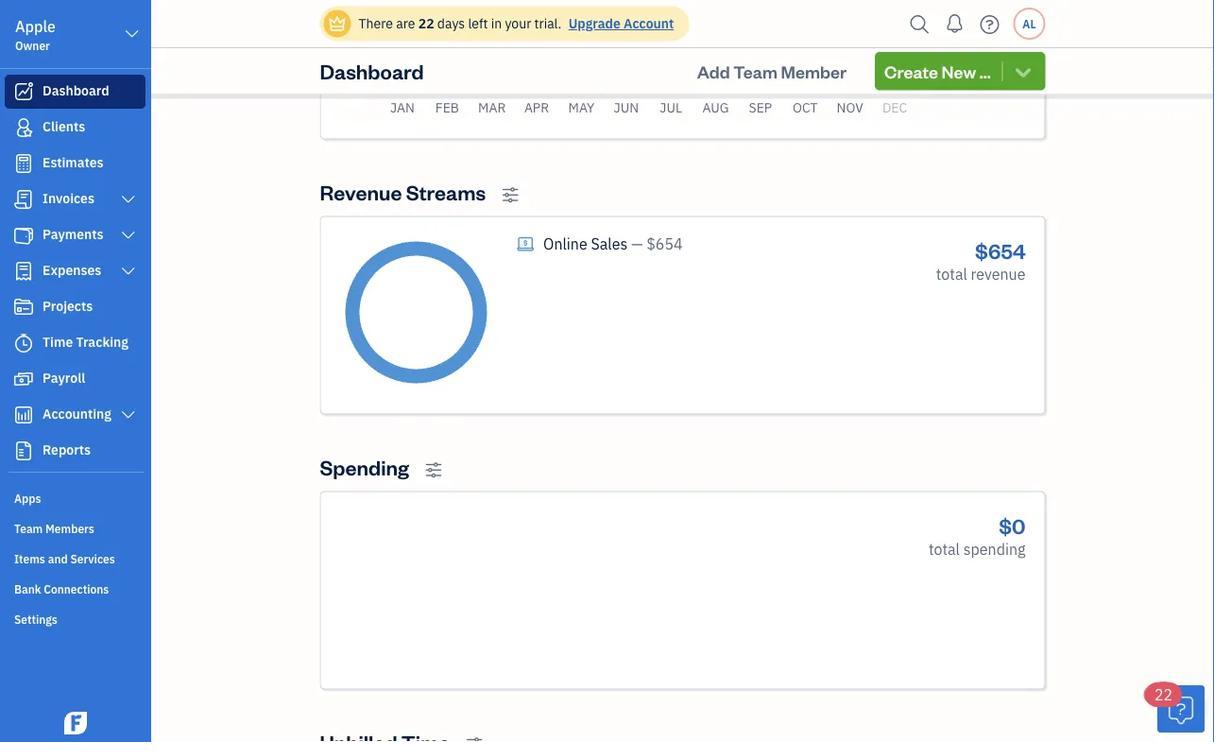 Task type: locate. For each thing, give the bounding box(es) containing it.
1 horizontal spatial team
[[734, 60, 778, 82]]

chevron large down image right payments
[[120, 228, 137, 243]]

total inside $0 total spending
[[929, 539, 960, 559]]

time
[[43, 333, 73, 351]]

1 horizontal spatial 22
[[1155, 685, 1173, 705]]

2 vertical spatial chevron large down image
[[120, 407, 137, 423]]

left
[[468, 15, 488, 32]]

1 horizontal spatial $654
[[976, 237, 1026, 264]]

22 button
[[1146, 683, 1205, 733]]

chevron large down image for accounting
[[120, 407, 137, 423]]

team right add
[[734, 60, 778, 82]]

0 vertical spatial team
[[734, 60, 778, 82]]

chevron large down image up dashboard link
[[123, 23, 141, 45]]

0 vertical spatial chevron large down image
[[123, 23, 141, 45]]

chevron large down image right expenses at top
[[120, 264, 137, 279]]

project image
[[12, 298, 35, 317]]

team down apps
[[14, 521, 43, 536]]

bank
[[14, 581, 41, 597]]

tracking
[[76, 333, 129, 351]]

days
[[438, 15, 465, 32]]

client image
[[12, 118, 35, 137]]

22
[[419, 15, 434, 32], [1155, 685, 1173, 705]]

time tracking
[[43, 333, 129, 351]]

spending filters image
[[425, 461, 442, 479]]

accounting link
[[5, 398, 146, 432]]

1 vertical spatial chevron large down image
[[120, 228, 137, 243]]

services
[[70, 551, 115, 566]]

0 horizontal spatial team
[[14, 521, 43, 536]]

sales
[[591, 233, 628, 253]]

$0 total spending
[[929, 512, 1026, 559]]

0 vertical spatial total
[[937, 264, 968, 283]]

total left the revenue
[[937, 264, 968, 283]]

1 vertical spatial total
[[929, 539, 960, 559]]

chevrondown image
[[1013, 61, 1035, 81]]

chevron large down image for payments
[[120, 228, 137, 243]]

1 vertical spatial chevron large down image
[[120, 264, 137, 279]]

team members
[[14, 521, 94, 536]]

main element
[[0, 0, 199, 742]]

freshbooks image
[[61, 712, 91, 735]]

upgrade account link
[[565, 15, 674, 32]]

2 chevron large down image from the top
[[120, 228, 137, 243]]

timer image
[[12, 334, 35, 353]]

bank connections
[[14, 581, 109, 597]]

online
[[544, 233, 588, 253]]

chevron large down image inside invoices link
[[120, 192, 137, 207]]

payment image
[[12, 226, 35, 245]]

total
[[937, 264, 968, 283], [929, 539, 960, 559]]

0 horizontal spatial $654
[[647, 233, 683, 253]]

dashboard
[[320, 57, 424, 84], [43, 82, 109, 99]]

unbilled time filters image
[[466, 736, 484, 742]]

$654
[[647, 233, 683, 253], [976, 237, 1026, 264]]

chevron large down image right accounting at the left
[[120, 407, 137, 423]]

bank connections link
[[5, 574, 146, 602]]

crown image
[[328, 14, 347, 34]]

1 chevron large down image from the top
[[120, 192, 137, 207]]

dashboard down there
[[320, 57, 424, 84]]

1 vertical spatial 22
[[1155, 685, 1173, 705]]

trial.
[[535, 15, 562, 32]]

22 inside 22 dropdown button
[[1155, 685, 1173, 705]]

items
[[14, 551, 45, 566]]

total left spending
[[929, 539, 960, 559]]

1 horizontal spatial dashboard
[[320, 57, 424, 84]]

chevron large down image
[[120, 192, 137, 207], [120, 228, 137, 243], [120, 407, 137, 423]]

al
[[1023, 16, 1037, 31]]

money image
[[12, 370, 35, 389]]

projects
[[43, 297, 93, 315]]

chevron large down image
[[123, 23, 141, 45], [120, 264, 137, 279]]

revenue
[[320, 179, 402, 206]]

0 vertical spatial chevron large down image
[[120, 192, 137, 207]]

payments link
[[5, 218, 146, 252]]

time tracking link
[[5, 326, 146, 360]]

0 horizontal spatial 22
[[419, 15, 434, 32]]

add
[[697, 60, 730, 82]]

estimate image
[[12, 154, 35, 173]]

total for $654
[[937, 264, 968, 283]]

items and services link
[[5, 544, 146, 572]]

settings
[[14, 612, 58, 627]]

3 chevron large down image from the top
[[120, 407, 137, 423]]

there are 22 days left in your trial. upgrade account
[[359, 15, 674, 32]]

total inside $654 total revenue
[[937, 264, 968, 283]]

projects link
[[5, 290, 146, 324]]

search image
[[905, 10, 935, 38]]

account
[[624, 15, 674, 32]]

estimates link
[[5, 147, 146, 181]]

create new … button
[[875, 52, 1046, 90]]

apps link
[[5, 483, 146, 511]]

team
[[734, 60, 778, 82], [14, 521, 43, 536]]

$654 total revenue
[[937, 237, 1026, 283]]

accounting
[[43, 405, 112, 423]]

clients link
[[5, 111, 146, 145]]

dashboard up clients link
[[43, 82, 109, 99]]

notifications image
[[940, 5, 970, 43]]

estimates
[[43, 154, 104, 171]]

0 vertical spatial 22
[[419, 15, 434, 32]]

0 horizontal spatial dashboard
[[43, 82, 109, 99]]

chevron large down image right invoices
[[120, 192, 137, 207]]

payments
[[43, 225, 104, 243]]

1 vertical spatial team
[[14, 521, 43, 536]]

apple owner
[[15, 17, 56, 53]]

there
[[359, 15, 393, 32]]

invoices link
[[5, 182, 146, 216]]



Task type: vqa. For each thing, say whether or not it's contained in the screenshot.
"Items and Services" link on the bottom of the page
yes



Task type: describe. For each thing, give the bounding box(es) containing it.
dashboard inside dashboard link
[[43, 82, 109, 99]]

invoice image
[[12, 190, 35, 209]]

report image
[[12, 441, 35, 460]]

expenses
[[43, 261, 101, 279]]

chart image
[[12, 406, 35, 424]]

in
[[491, 15, 502, 32]]

streams
[[406, 179, 486, 206]]

go to help image
[[975, 10, 1005, 38]]

dashboard link
[[5, 75, 146, 109]]

and
[[48, 551, 68, 566]]

spending
[[964, 539, 1026, 559]]

resource center badge image
[[1158, 685, 1205, 733]]

connections
[[44, 581, 109, 597]]

team members link
[[5, 513, 146, 542]]

reports link
[[5, 434, 146, 468]]

dashboard image
[[12, 82, 35, 101]]

upgrade
[[569, 15, 621, 32]]

payroll
[[43, 369, 85, 387]]

online sales — $654
[[544, 233, 683, 253]]

items and services
[[14, 551, 115, 566]]

revenue streams filters image
[[502, 186, 519, 204]]

your
[[505, 15, 532, 32]]

settings link
[[5, 604, 146, 632]]

chevron large down image inside expenses link
[[120, 264, 137, 279]]

total for $0
[[929, 539, 960, 559]]

…
[[980, 60, 992, 82]]

are
[[396, 15, 415, 32]]

members
[[45, 521, 94, 536]]

apple
[[15, 17, 56, 36]]

team inside "button"
[[734, 60, 778, 82]]

$0
[[999, 512, 1026, 539]]

apps
[[14, 491, 41, 506]]

chevron large down image for invoices
[[120, 192, 137, 207]]

reports
[[43, 441, 91, 459]]

spending
[[320, 454, 409, 481]]

add team member button
[[680, 52, 864, 90]]

clients
[[43, 118, 85, 135]]

create
[[885, 60, 939, 82]]

revenue streams
[[320, 179, 486, 206]]

—
[[632, 233, 643, 253]]

owner
[[15, 38, 50, 53]]

revenue
[[971, 264, 1026, 283]]

al button
[[1014, 8, 1046, 40]]

expenses link
[[5, 254, 146, 288]]

expense image
[[12, 262, 35, 281]]

create new …
[[885, 60, 992, 82]]

team inside main element
[[14, 521, 43, 536]]

payroll link
[[5, 362, 146, 396]]

add team member
[[697, 60, 847, 82]]

$654 inside $654 total revenue
[[976, 237, 1026, 264]]

invoices
[[43, 190, 94, 207]]

new
[[942, 60, 977, 82]]

member
[[781, 60, 847, 82]]



